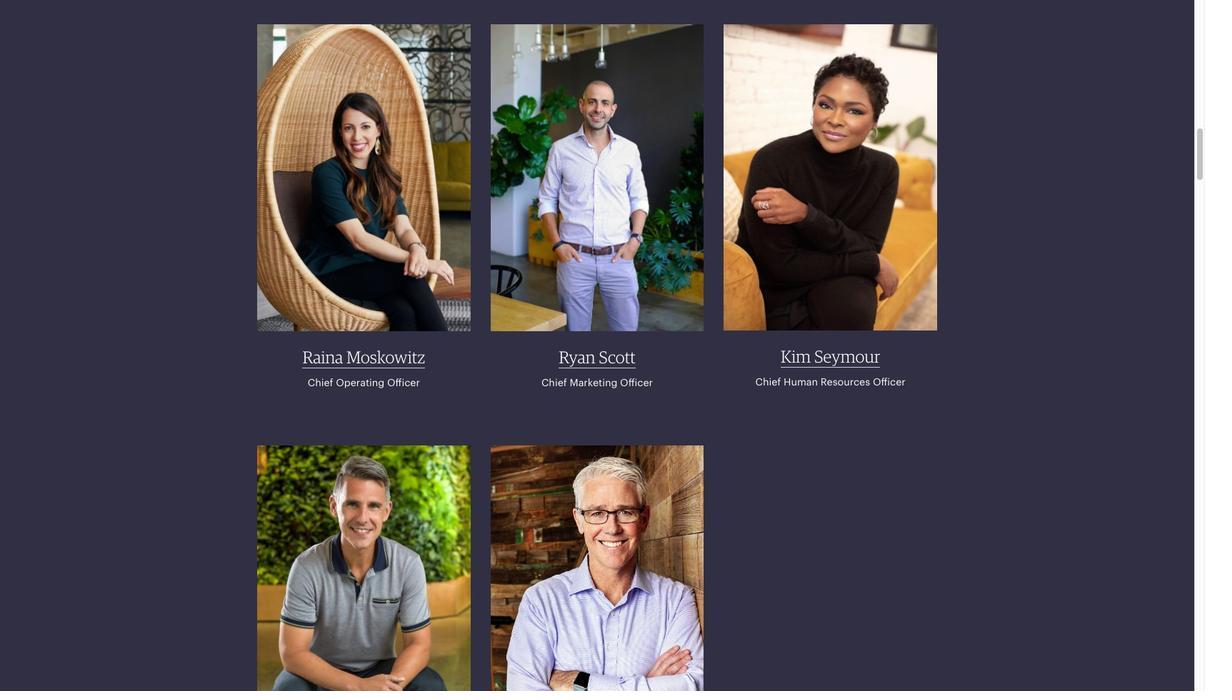 Task type: locate. For each thing, give the bounding box(es) containing it.
1 horizontal spatial chief
[[542, 377, 567, 389]]

0 horizontal spatial officer
[[387, 377, 420, 389]]

0 horizontal spatial chief
[[308, 377, 333, 389]]

chief down ryan
[[542, 377, 567, 389]]

chief for kim seymour
[[756, 377, 781, 388]]

officer down scott
[[620, 377, 653, 389]]

ryan scott link
[[559, 347, 636, 369]]

ryan
[[559, 347, 596, 368]]

moskowitz
[[347, 347, 425, 368]]

raina
[[303, 347, 343, 368]]

chief for ryan scott
[[542, 377, 567, 389]]

seymour
[[815, 347, 881, 367]]

marketing
[[570, 377, 618, 389]]

officer down moskowitz
[[387, 377, 420, 389]]

chief left human at the right bottom of the page
[[756, 377, 781, 388]]

kim seymour
[[781, 347, 881, 367]]

officer
[[873, 377, 906, 388], [387, 377, 420, 389], [620, 377, 653, 389]]

officer right resources at the right bottom of page
[[873, 377, 906, 388]]

chief marketing officer
[[542, 377, 653, 389]]

chief down raina
[[308, 377, 333, 389]]

human
[[784, 377, 818, 388]]

2 horizontal spatial chief
[[756, 377, 781, 388]]

chief
[[756, 377, 781, 388], [308, 377, 333, 389], [542, 377, 567, 389]]

chief operating officer
[[308, 377, 420, 389]]

1 horizontal spatial officer
[[620, 377, 653, 389]]

kim seymour link
[[781, 347, 881, 368]]

raina moskowitz link
[[303, 347, 425, 369]]



Task type: describe. For each thing, give the bounding box(es) containing it.
ryan scott
[[559, 347, 636, 368]]

officer for raina moskowitz
[[387, 377, 420, 389]]

officer for ryan scott
[[620, 377, 653, 389]]

scott
[[599, 347, 636, 368]]

chief for raina moskowitz
[[308, 377, 333, 389]]

2 horizontal spatial officer
[[873, 377, 906, 388]]

raina moskowitz
[[303, 347, 425, 368]]

operating
[[336, 377, 385, 389]]

kim
[[781, 347, 811, 367]]

nick daniel sitting on a wooden stool in front of a planted wall image
[[257, 446, 471, 692]]

chief human resources officer
[[756, 377, 906, 388]]

resources
[[821, 377, 871, 388]]

ryan scott image
[[491, 24, 704, 332]]



Task type: vqa. For each thing, say whether or not it's contained in the screenshot.
Chief Human Resources Officer
yes



